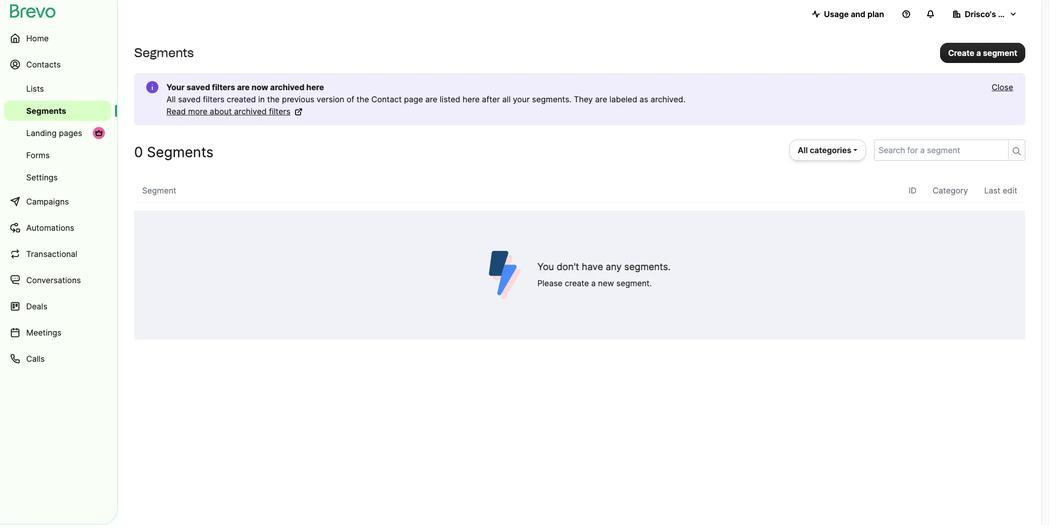 Task type: describe. For each thing, give the bounding box(es) containing it.
left___rvooi image
[[95, 129, 103, 137]]

you don't have any segments.
[[537, 261, 671, 273]]

home
[[26, 33, 49, 43]]

your saved filters are now archived here all saved filters created in the previous version of the contact page are listed here after all your segments. they are labeled as archived.
[[166, 82, 686, 104]]

1 vertical spatial here
[[463, 94, 480, 104]]

search button
[[1008, 141, 1025, 160]]

and
[[851, 9, 866, 19]]

settings
[[26, 173, 58, 183]]

read
[[166, 106, 186, 117]]

meetings
[[26, 328, 62, 338]]

edit
[[1003, 186, 1017, 196]]

1 the from the left
[[267, 94, 280, 104]]

settings link
[[4, 167, 111, 188]]

create a segment
[[948, 48, 1017, 58]]

segments inside 'segments' link
[[26, 106, 66, 116]]

landing pages link
[[4, 123, 111, 143]]

don't
[[557, 261, 579, 273]]

conversations
[[26, 275, 81, 286]]

listed
[[440, 94, 460, 104]]

0 segments
[[134, 144, 214, 161]]

campaigns
[[26, 197, 69, 207]]

archived.
[[651, 94, 686, 104]]

contacts
[[26, 60, 61, 70]]

they
[[574, 94, 593, 104]]

labeled
[[610, 94, 637, 104]]

0
[[134, 144, 143, 161]]

segments link
[[4, 101, 111, 121]]

2 vertical spatial filters
[[269, 106, 291, 117]]

meetings link
[[4, 321, 111, 345]]

version
[[317, 94, 344, 104]]

close link
[[992, 81, 1013, 93]]

2 vertical spatial segments
[[147, 144, 214, 161]]

automations
[[26, 223, 74, 233]]

alert containing your saved filters are now archived here
[[134, 73, 1025, 126]]

all inside your saved filters are now archived here all saved filters created in the previous version of the contact page are listed here after all your segments. they are labeled as archived.
[[166, 94, 176, 104]]

archived inside your saved filters are now archived here all saved filters created in the previous version of the contact page are listed here after all your segments. they are labeled as archived.
[[270, 82, 304, 92]]

drisco's
[[965, 9, 996, 19]]

all categories
[[798, 145, 851, 155]]

2 the from the left
[[357, 94, 369, 104]]

transactional link
[[4, 242, 111, 266]]

have
[[582, 261, 603, 273]]

more
[[188, 106, 208, 117]]

deals link
[[4, 295, 111, 319]]

Search for a segment search field
[[875, 140, 1004, 160]]

0 vertical spatial filters
[[212, 82, 235, 92]]

create
[[565, 278, 589, 289]]

close
[[992, 82, 1013, 92]]

create
[[948, 48, 974, 58]]

last
[[984, 186, 1001, 196]]

deals
[[26, 302, 47, 312]]

id
[[909, 186, 917, 196]]

you
[[537, 261, 554, 273]]

2 horizontal spatial are
[[595, 94, 607, 104]]

0 vertical spatial segments
[[134, 45, 194, 60]]

lists
[[26, 84, 44, 94]]

0 horizontal spatial are
[[237, 82, 250, 92]]

usage
[[824, 9, 849, 19]]

of
[[347, 94, 354, 104]]

categories
[[810, 145, 851, 155]]



Task type: vqa. For each thing, say whether or not it's contained in the screenshot.
'alert'
yes



Task type: locate. For each thing, give the bounding box(es) containing it.
the right in
[[267, 94, 280, 104]]

here up version
[[306, 82, 324, 92]]

created
[[227, 94, 256, 104]]

archived
[[270, 82, 304, 92], [234, 106, 267, 117]]

1 vertical spatial filters
[[203, 94, 224, 104]]

filters up the about
[[203, 94, 224, 104]]

1 vertical spatial segments.
[[624, 261, 671, 273]]

read more about archived filters link
[[166, 105, 303, 118]]

campaigns link
[[4, 190, 111, 214]]

as
[[640, 94, 648, 104]]

segments. inside your saved filters are now archived here all saved filters created in the previous version of the contact page are listed here after all your segments. they are labeled as archived.
[[532, 94, 572, 104]]

a right create
[[976, 48, 981, 58]]

1 vertical spatial saved
[[178, 94, 201, 104]]

1 horizontal spatial here
[[463, 94, 480, 104]]

segment.
[[616, 278, 652, 289]]

please create a new segment.
[[537, 278, 652, 289]]

are
[[237, 82, 250, 92], [425, 94, 437, 104], [595, 94, 607, 104]]

segments.
[[532, 94, 572, 104], [624, 261, 671, 273]]

previous
[[282, 94, 314, 104]]

1 vertical spatial all
[[798, 145, 808, 155]]

page
[[404, 94, 423, 104]]

last edit
[[984, 186, 1017, 196]]

1 horizontal spatial archived
[[270, 82, 304, 92]]

calls
[[26, 354, 45, 364]]

drisco's drinks
[[965, 9, 1023, 19]]

automations link
[[4, 216, 111, 240]]

0 vertical spatial archived
[[270, 82, 304, 92]]

saved
[[187, 82, 210, 92], [178, 94, 201, 104]]

0 vertical spatial segments.
[[532, 94, 572, 104]]

all categories button
[[789, 140, 866, 161]]

archived down "created"
[[234, 106, 267, 117]]

calls link
[[4, 347, 111, 371]]

a inside button
[[976, 48, 981, 58]]

0 horizontal spatial the
[[267, 94, 280, 104]]

contacts link
[[4, 52, 111, 77]]

all
[[502, 94, 511, 104]]

here left after
[[463, 94, 480, 104]]

saved up more
[[178, 94, 201, 104]]

forms link
[[4, 145, 111, 165]]

please
[[537, 278, 563, 289]]

now
[[252, 82, 268, 92]]

0 vertical spatial a
[[976, 48, 981, 58]]

1 horizontal spatial all
[[798, 145, 808, 155]]

a left new
[[591, 278, 596, 289]]

segment
[[142, 186, 176, 196]]

0 vertical spatial saved
[[187, 82, 210, 92]]

1 vertical spatial a
[[591, 278, 596, 289]]

filters
[[212, 82, 235, 92], [203, 94, 224, 104], [269, 106, 291, 117]]

all down your
[[166, 94, 176, 104]]

about
[[210, 106, 232, 117]]

contact
[[371, 94, 402, 104]]

1 horizontal spatial are
[[425, 94, 437, 104]]

your
[[513, 94, 530, 104]]

landing pages
[[26, 128, 82, 138]]

plan
[[868, 9, 884, 19]]

read more about archived filters
[[166, 106, 291, 117]]

0 vertical spatial here
[[306, 82, 324, 92]]

segments up "landing"
[[26, 106, 66, 116]]

usage and plan button
[[804, 4, 892, 24]]

saved right your
[[187, 82, 210, 92]]

0 horizontal spatial segments.
[[532, 94, 572, 104]]

any
[[606, 261, 622, 273]]

forms
[[26, 150, 50, 160]]

here
[[306, 82, 324, 92], [463, 94, 480, 104]]

in
[[258, 94, 265, 104]]

all left categories
[[798, 145, 808, 155]]

new
[[598, 278, 614, 289]]

after
[[482, 94, 500, 104]]

1 horizontal spatial a
[[976, 48, 981, 58]]

all inside button
[[798, 145, 808, 155]]

filters up "created"
[[212, 82, 235, 92]]

segments down read
[[147, 144, 214, 161]]

0 vertical spatial all
[[166, 94, 176, 104]]

create a segment button
[[940, 43, 1025, 63]]

are right page
[[425, 94, 437, 104]]

1 vertical spatial segments
[[26, 106, 66, 116]]

conversations link
[[4, 268, 111, 293]]

transactional
[[26, 249, 77, 259]]

0 horizontal spatial a
[[591, 278, 596, 289]]

are up "created"
[[237, 82, 250, 92]]

the right the of
[[357, 94, 369, 104]]

usage and plan
[[824, 9, 884, 19]]

segments up your
[[134, 45, 194, 60]]

a
[[976, 48, 981, 58], [591, 278, 596, 289]]

alert
[[134, 73, 1025, 126]]

segments
[[134, 45, 194, 60], [26, 106, 66, 116], [147, 144, 214, 161]]

are right they
[[595, 94, 607, 104]]

filters down previous
[[269, 106, 291, 117]]

archived up previous
[[270, 82, 304, 92]]

1 vertical spatial archived
[[234, 106, 267, 117]]

1 horizontal spatial the
[[357, 94, 369, 104]]

landing
[[26, 128, 57, 138]]

category
[[933, 186, 968, 196]]

drisco's drinks button
[[945, 4, 1025, 24]]

your
[[166, 82, 185, 92]]

1 horizontal spatial segments.
[[624, 261, 671, 273]]

0 horizontal spatial here
[[306, 82, 324, 92]]

home link
[[4, 26, 111, 50]]

pages
[[59, 128, 82, 138]]

drinks
[[998, 9, 1023, 19]]

all
[[166, 94, 176, 104], [798, 145, 808, 155]]

segment
[[983, 48, 1017, 58]]

segments. right the your
[[532, 94, 572, 104]]

0 horizontal spatial all
[[166, 94, 176, 104]]

lists link
[[4, 79, 111, 99]]

the
[[267, 94, 280, 104], [357, 94, 369, 104]]

search image
[[1013, 147, 1021, 155]]

0 horizontal spatial archived
[[234, 106, 267, 117]]

segments. up 'segment.'
[[624, 261, 671, 273]]



